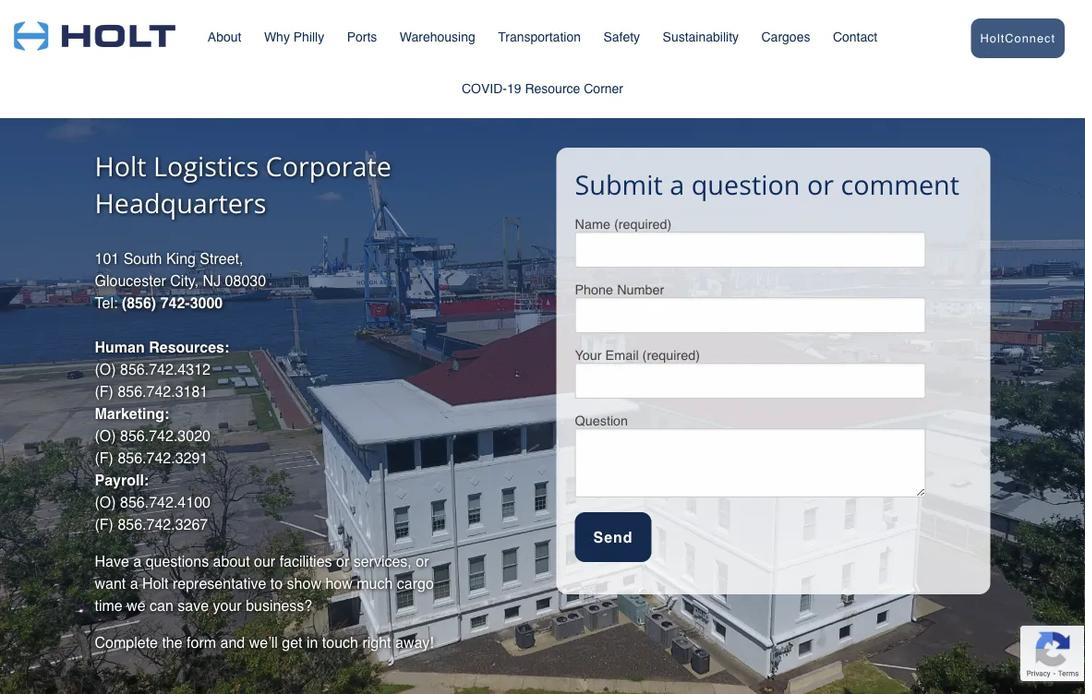 Task type: locate. For each thing, give the bounding box(es) containing it.
None text field
[[575, 232, 926, 268], [575, 297, 926, 333], [575, 232, 926, 268], [575, 297, 926, 333]]

(856) 742-3000 link
[[122, 294, 223, 311]]

about
[[208, 30, 241, 44]]

business?
[[246, 597, 312, 614]]

your email (required)
[[575, 348, 700, 363]]

resources:
[[149, 338, 229, 356]]

to
[[270, 575, 283, 592]]

sustainability link
[[663, 21, 739, 57]]

holtconnect button
[[971, 18, 1065, 58]]

holt up headquarters
[[95, 148, 146, 184]]

holt
[[95, 148, 146, 184], [142, 575, 169, 592]]

2 vertical spatial (o)
[[95, 494, 116, 511]]

1 vertical spatial (f)
[[95, 449, 114, 466]]

1 vertical spatial (required)
[[642, 348, 700, 363]]

None submit
[[575, 512, 652, 563]]

cargoes
[[761, 30, 810, 44]]

show
[[287, 575, 321, 592]]

ports
[[347, 30, 377, 44]]

(f) up marketing:
[[95, 383, 114, 400]]

3 (o) from the top
[[95, 494, 116, 511]]

contact
[[833, 30, 877, 44]]

covid-19 resource corner link
[[462, 60, 623, 109]]

or right question
[[807, 166, 834, 203]]

name
[[575, 217, 610, 232]]

in
[[307, 634, 318, 651]]

0 vertical spatial (required)
[[614, 217, 672, 232]]

856.742.3267
[[118, 516, 208, 533]]

1 vertical spatial holt
[[142, 575, 169, 592]]

a for submit
[[670, 166, 685, 203]]

1 vertical spatial a
[[133, 553, 141, 570]]

or up how
[[336, 553, 349, 570]]

856.742.3291
[[118, 449, 208, 466]]

human
[[95, 338, 145, 356]]

101 south king street, gloucester city, nj 08030 tel: (856) 742-3000
[[95, 250, 266, 311]]

(o) down the human
[[95, 361, 116, 378]]

856.742.3020
[[120, 427, 210, 444]]

a right submit
[[670, 166, 685, 203]]

headquarters
[[95, 185, 266, 221]]

856.742.4312
[[120, 361, 210, 378]]

question
[[575, 413, 628, 428]]

none email field inside the "contact form" element
[[575, 363, 926, 399]]

or up cargo
[[416, 553, 429, 570]]

or
[[807, 166, 834, 203], [336, 553, 349, 570], [416, 553, 429, 570]]

questions
[[146, 553, 209, 570]]

(o) down marketing:
[[95, 427, 116, 444]]

(f)
[[95, 383, 114, 400], [95, 449, 114, 466], [95, 516, 114, 533]]

holt inside have a questions about our facilities or services, or want a holt representative to show how much cargo time we can save your business?
[[142, 575, 169, 592]]

king
[[166, 250, 196, 267]]

0 vertical spatial (f)
[[95, 383, 114, 400]]

a right have
[[133, 553, 141, 570]]

ports link
[[347, 21, 377, 57]]

tel:
[[95, 294, 118, 311]]

cargoes link
[[761, 21, 810, 57]]

holtconnect
[[980, 31, 1056, 45]]

a up we
[[130, 575, 138, 592]]

number
[[617, 282, 664, 297]]

contact form element
[[575, 217, 972, 563]]

0 vertical spatial (o)
[[95, 361, 116, 378]]

holt inside the holt logistics corporate headquarters
[[95, 148, 146, 184]]

None text field
[[575, 428, 926, 498]]

0 vertical spatial holt
[[95, 148, 146, 184]]

warehousing
[[400, 30, 475, 44]]

south
[[123, 250, 162, 267]]

a
[[670, 166, 685, 203], [133, 553, 141, 570], [130, 575, 138, 592]]

3000
[[190, 294, 223, 311]]

(required)
[[614, 217, 672, 232], [642, 348, 700, 363]]

our
[[254, 553, 275, 570]]

safety link
[[603, 21, 640, 57]]

complete
[[95, 634, 158, 651]]

1 vertical spatial (o)
[[95, 427, 116, 444]]

0 horizontal spatial or
[[336, 553, 349, 570]]

payroll:
[[95, 471, 149, 489]]

cargo
[[397, 575, 434, 592]]

city,
[[170, 272, 199, 289]]

submit a question or comment
[[575, 166, 960, 203]]

gloucester
[[95, 272, 166, 289]]

0 vertical spatial a
[[670, 166, 685, 203]]

your
[[575, 348, 602, 363]]

(f) up payroll:
[[95, 449, 114, 466]]

holt up can
[[142, 575, 169, 592]]

representative
[[173, 575, 266, 592]]

right
[[362, 634, 391, 651]]

street,
[[200, 250, 243, 267]]

(o) down payroll:
[[95, 494, 116, 511]]

safety
[[603, 30, 640, 44]]

1 horizontal spatial or
[[416, 553, 429, 570]]

None email field
[[575, 363, 926, 399]]

facilities
[[279, 553, 332, 570]]

a for have
[[133, 553, 141, 570]]

(f) up have
[[95, 516, 114, 533]]

covid-
[[462, 81, 507, 96]]

covid-19 resource corner
[[462, 81, 623, 96]]

save
[[178, 597, 209, 614]]

3 (f) from the top
[[95, 516, 114, 533]]

2 (f) from the top
[[95, 449, 114, 466]]

(required) down submit
[[614, 217, 672, 232]]

comment
[[841, 166, 960, 203]]

marketing:
[[95, 405, 169, 422]]

(required) right email
[[642, 348, 700, 363]]

2 vertical spatial (f)
[[95, 516, 114, 533]]



Task type: describe. For each thing, give the bounding box(es) containing it.
email
[[605, 348, 639, 363]]

transportation
[[498, 30, 581, 44]]

856.742.3181
[[118, 383, 208, 400]]

101
[[95, 250, 119, 267]]

name (required)
[[575, 217, 672, 232]]

why
[[264, 30, 290, 44]]

why philly
[[264, 30, 324, 44]]

holtconnect link
[[925, 9, 1065, 72]]

none text field inside the "contact form" element
[[575, 428, 926, 498]]

nj
[[203, 272, 221, 289]]

1 (o) from the top
[[95, 361, 116, 378]]

holt logistics corporate headquarters
[[95, 148, 392, 221]]

corporate
[[266, 148, 392, 184]]

can
[[150, 597, 173, 614]]

logistics
[[153, 148, 259, 184]]

services,
[[353, 553, 412, 570]]

phone number
[[575, 282, 664, 297]]

856.742.4100
[[120, 494, 210, 511]]

complete the form and we'll get in touch right away!
[[95, 634, 434, 651]]

about
[[213, 553, 250, 570]]

(856)
[[122, 294, 156, 311]]

about link
[[208, 21, 241, 57]]

touch
[[322, 634, 358, 651]]

742-
[[160, 294, 190, 311]]

form
[[187, 634, 216, 651]]

time
[[95, 597, 123, 614]]

none submit inside the "contact form" element
[[575, 512, 652, 563]]

your
[[213, 597, 242, 614]]

sustainability
[[663, 30, 739, 44]]

we'll
[[249, 634, 278, 651]]

and
[[220, 634, 245, 651]]

want
[[95, 575, 126, 592]]

corner
[[584, 81, 623, 96]]

question
[[691, 166, 800, 203]]

2 horizontal spatial or
[[807, 166, 834, 203]]

the
[[162, 634, 183, 651]]

human resources: (o) 856.742.4312 (f) 856.742.3181 marketing: (o) 856.742.3020 (f) 856.742.3291 payroll: (o) 856.742.4100 (f) 856.742.3267
[[95, 338, 229, 533]]

19
[[507, 81, 521, 96]]

why philly link
[[264, 21, 324, 57]]

2 (o) from the top
[[95, 427, 116, 444]]

away!
[[395, 634, 434, 651]]

transportation link
[[498, 21, 581, 57]]

we
[[127, 597, 146, 614]]

resource
[[525, 81, 580, 96]]

phone
[[575, 282, 613, 297]]

much
[[357, 575, 393, 592]]

holt logistics image
[[14, 0, 175, 60]]

how
[[325, 575, 353, 592]]

have a questions about our facilities or services, or want a holt representative to show how much cargo time we can save your business?
[[95, 553, 434, 614]]

08030
[[225, 272, 266, 289]]

2 vertical spatial a
[[130, 575, 138, 592]]

warehousing link
[[400, 21, 475, 57]]

submit
[[575, 166, 663, 203]]

philly
[[293, 30, 324, 44]]

1 (f) from the top
[[95, 383, 114, 400]]

have
[[95, 553, 129, 570]]

get
[[282, 634, 302, 651]]



Task type: vqa. For each thing, say whether or not it's contained in the screenshot.


